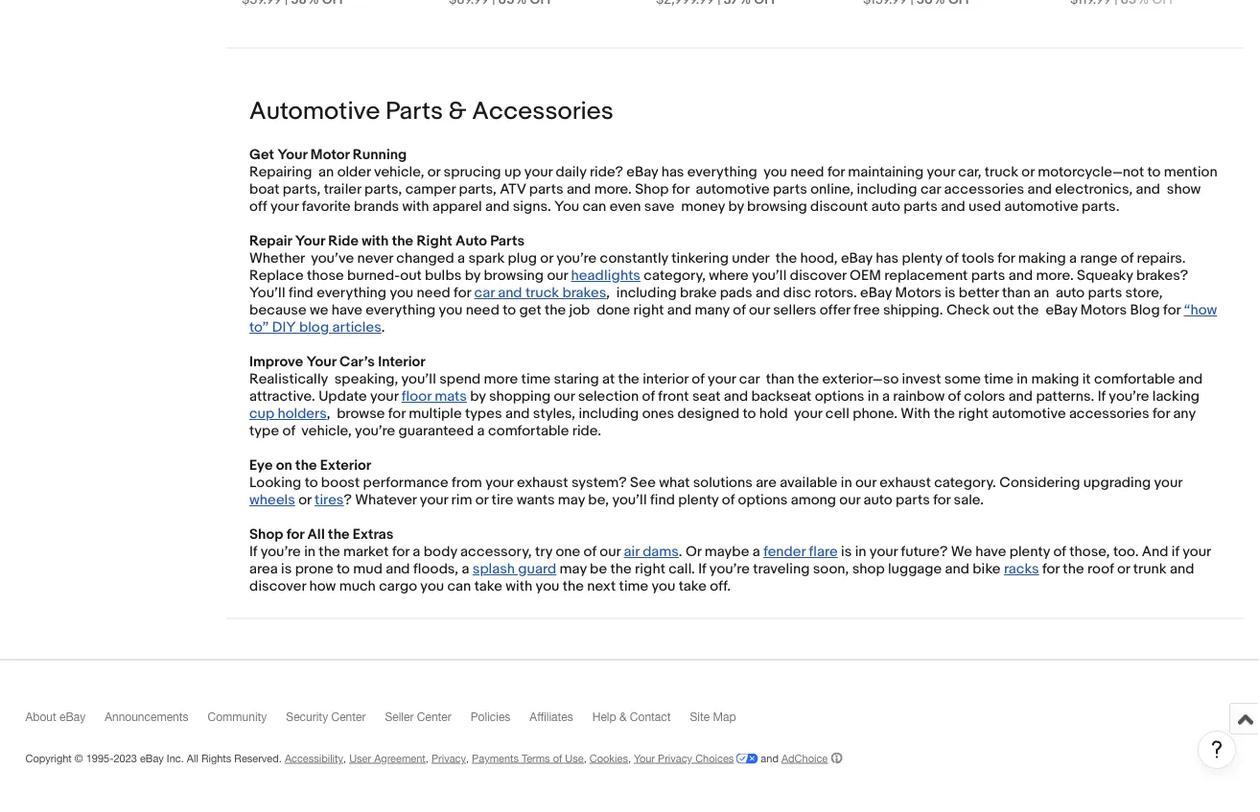 Task type: locate. For each thing, give the bounding box(es) containing it.
the left the exterior—so
[[798, 371, 820, 388]]

air dams link
[[624, 543, 679, 561]]

right left call.
[[635, 561, 666, 578]]

is right flare
[[842, 543, 852, 561]]

None text field
[[242, 0, 282, 8], [864, 0, 908, 8], [1071, 0, 1112, 8], [242, 0, 282, 8], [864, 0, 908, 8], [1071, 0, 1112, 8]]

1 vertical spatial options
[[738, 492, 788, 509]]

shop inside the "get your motor running repairing  an older vehicle, or sprucing up your daily ride? ebay has everything  you need for maintaining your car, truck or motorcycle—not to mention boat parts, trailer parts, camper parts, atv parts and more. shop for  automotive parts online, including car accessories and electronics, and  show off your favorite brands with apparel and signs. you can even save  money by browsing discount auto parts and used automotive parts."
[[635, 181, 669, 198]]

for left sale.
[[934, 492, 951, 509]]

1 vertical spatial right
[[959, 405, 989, 422]]

with inside repair your ride with the right auto parts whether  you've never changed a spark plug or you're constantly tinkering under  the hood, ebay has plenty of tools for making a range of repairs. replace those burned-out bulbs by browsing our
[[362, 232, 389, 250]]

for
[[828, 163, 845, 181], [672, 181, 690, 198], [998, 250, 1016, 267], [454, 284, 471, 302], [1164, 302, 1181, 319], [388, 405, 406, 422], [1153, 405, 1171, 422], [934, 492, 951, 509], [287, 526, 304, 543], [392, 543, 410, 561], [1043, 561, 1060, 578]]

ebay inside repair your ride with the right auto parts whether  you've never changed a spark plug or you're constantly tinkering under  the hood, ebay has plenty of tools for making a range of repairs. replace those burned-out bulbs by browsing our
[[841, 250, 873, 267]]

auto right among
[[864, 492, 893, 509]]

your privacy choices link
[[634, 752, 758, 765]]

0 horizontal spatial options
[[738, 492, 788, 509]]

to left hold
[[743, 405, 756, 422]]

seller
[[385, 710, 414, 723]]

browsing inside the "get your motor running repairing  an older vehicle, or sprucing up your daily ride? ebay has everything  you need for maintaining your car, truck or motorcycle—not to mention boat parts, trailer parts, camper parts, atv parts and more. shop for  automotive parts online, including car accessories and electronics, and  show off your favorite brands with apparel and signs. you can even save  money by browsing discount auto parts and used automotive parts."
[[748, 198, 808, 215]]

at
[[603, 371, 615, 388]]

area
[[249, 561, 278, 578]]

1 horizontal spatial parts
[[491, 232, 525, 250]]

0 vertical spatial auto
[[872, 198, 901, 215]]

selection
[[578, 388, 639, 405]]

1 vertical spatial find
[[651, 492, 675, 509]]

time
[[522, 371, 551, 388], [985, 371, 1014, 388], [619, 578, 649, 595]]

ebay right rotors.
[[861, 284, 893, 302]]

0 vertical spatial browsing
[[748, 198, 808, 215]]

0 horizontal spatial need
[[417, 284, 451, 302]]

car down spark
[[475, 284, 495, 302]]

all up prone
[[308, 526, 325, 543]]

1 horizontal spatial can
[[583, 198, 607, 215]]

1 horizontal spatial need
[[466, 302, 500, 319]]

site map
[[690, 710, 737, 723]]

0 horizontal spatial &
[[449, 97, 467, 127]]

truck down plug
[[526, 284, 560, 302]]

of right the many
[[733, 302, 746, 319]]

0 vertical spatial by
[[729, 198, 744, 215]]

0 horizontal spatial discover
[[249, 578, 306, 595]]

1 horizontal spatial if
[[699, 561, 707, 578]]

1 center from the left
[[332, 710, 366, 723]]

in right among
[[841, 474, 853, 492]]

in inside shop for all the extras if you're in the market for a body accessory, try one of our air dams . or maybe a fender flare
[[304, 543, 316, 561]]

1 horizontal spatial with
[[403, 198, 429, 215]]

splash guard link
[[473, 561, 557, 578]]

0 vertical spatial making
[[1019, 250, 1067, 267]]

and right types
[[506, 405, 530, 422]]

car's
[[340, 353, 375, 371]]

mud
[[353, 561, 383, 578]]

motorcycle—not
[[1038, 163, 1145, 181]]

more. inside category, where you'll discover oem replacement parts and more. squeaky brakes? you'll find everything you need for
[[1037, 267, 1074, 284]]

inc.
[[167, 752, 184, 765]]

get
[[249, 146, 274, 163]]

discover left how
[[249, 578, 306, 595]]

car inside the "get your motor running repairing  an older vehicle, or sprucing up your daily ride? ebay has everything  you need for maintaining your car, truck or motorcycle—not to mention boat parts, trailer parts, camper parts, atv parts and more. shop for  automotive parts online, including car accessories and electronics, and  show off your favorite brands with apparel and signs. you can even save  money by browsing discount auto parts and used automotive parts."
[[921, 181, 941, 198]]

1 horizontal spatial &
[[620, 710, 627, 723]]

the inside eye on the exterior looking to boost performance from your exhaust system? see what solutions are available in our exhaust category. considering upgrading your wheels or tires ? whatever your rim or tire wants may be, you'll find plenty of options among our auto parts for sale.
[[296, 457, 317, 474]]

, inside ,  including brake pads and disc rotors. ebay motors is better than an  auto parts store, because we have everything you need to get the job  done right and many of our sellers offer free shipping. check out the  ebay motors blog for
[[607, 284, 610, 302]]

0 horizontal spatial shop
[[249, 526, 283, 543]]

and inside for the roof or trunk and discover how much cargo you can take with you the next time you take off.
[[1171, 561, 1195, 578]]

0 horizontal spatial you'll
[[402, 371, 436, 388]]

2 vertical spatial car
[[740, 371, 760, 388]]

everything down burned-
[[366, 302, 436, 319]]

2 horizontal spatial you'll
[[752, 267, 787, 284]]

0 horizontal spatial has
[[662, 163, 685, 181]]

camper
[[406, 181, 456, 198]]

category,
[[644, 267, 706, 284]]

the inside ,  browse for multiple types and styles, including ones designed to hold  your cell phone. with the right automotive accessories for any type of  vehicle, you're guaranteed a comfortable ride.
[[934, 405, 956, 422]]

ebay right ride?
[[627, 163, 659, 181]]

time right more
[[522, 371, 551, 388]]

0 horizontal spatial truck
[[526, 284, 560, 302]]

your inside repair your ride with the right auto parts whether  you've never changed a spark plug or you're constantly tinkering under  the hood, ebay has plenty of tools for making a range of repairs. replace those burned-out bulbs by browsing our
[[295, 232, 325, 250]]

the right at
[[618, 371, 640, 388]]

2 vertical spatial with
[[506, 578, 533, 595]]

you
[[390, 284, 414, 302], [439, 302, 463, 319], [421, 578, 444, 595], [536, 578, 560, 595], [652, 578, 676, 595]]

2 horizontal spatial with
[[506, 578, 533, 595]]

1 vertical spatial have
[[976, 543, 1007, 561]]

more.
[[595, 181, 632, 198], [1037, 267, 1074, 284]]

have inside ,  including brake pads and disc rotors. ebay motors is better than an  auto parts store, because we have everything you need to get the job  done right and many of our sellers offer free shipping. check out the  ebay motors blog for
[[332, 302, 363, 319]]

options left among
[[738, 492, 788, 509]]

oem
[[850, 267, 882, 284]]

the right better
[[1018, 302, 1040, 319]]

security
[[286, 710, 328, 723]]

type
[[249, 422, 279, 440]]

on
[[276, 457, 292, 474]]

1 vertical spatial parts
[[491, 232, 525, 250]]

to inside is in your future? we have plenty of those, too. and if your area is prone to mud and floods, a
[[337, 561, 350, 578]]

auto
[[456, 232, 487, 250]]

out right check
[[993, 302, 1015, 319]]

all
[[308, 526, 325, 543], [187, 752, 199, 765]]

ride?
[[590, 163, 624, 181]]

of left are
[[722, 492, 735, 509]]

out inside ,  including brake pads and disc rotors. ebay motors is better than an  auto parts store, because we have everything you need to get the job  done right and many of our sellers offer free shipping. check out the  ebay motors blog for
[[993, 302, 1015, 319]]

ebay inside the "get your motor running repairing  an older vehicle, or sprucing up your daily ride? ebay has everything  you need for maintaining your car, truck or motorcycle—not to mention boat parts, trailer parts, camper parts, atv parts and more. shop for  automotive parts online, including car accessories and electronics, and  show off your favorite brands with apparel and signs. you can even save  money by browsing discount auto parts and used automotive parts."
[[627, 163, 659, 181]]

None text field
[[449, 0, 490, 8], [656, 0, 715, 8], [449, 0, 490, 8], [656, 0, 715, 8]]

0 horizontal spatial out
[[400, 267, 422, 284]]

ebay right hood, at right top
[[841, 250, 873, 267]]

0 horizontal spatial have
[[332, 302, 363, 319]]

has inside repair your ride with the right auto parts whether  you've never changed a spark plug or you're constantly tinkering under  the hood, ebay has plenty of tools for making a range of repairs. replace those burned-out bulbs by browsing our
[[876, 250, 899, 267]]

out
[[400, 267, 422, 284], [993, 302, 1015, 319]]

off.
[[710, 578, 731, 595]]

or inside for the roof or trunk and discover how much cargo you can take with you the next time you take off.
[[1118, 561, 1131, 578]]

your left ride
[[295, 232, 325, 250]]

with down accessory,
[[506, 578, 533, 595]]

1 vertical spatial automotive
[[993, 405, 1067, 422]]

making up an
[[1019, 250, 1067, 267]]

have inside is in your future? we have plenty of those, too. and if your area is prone to mud and floods, a
[[976, 543, 1007, 561]]

0 vertical spatial find
[[289, 284, 314, 302]]

in
[[1017, 371, 1029, 388], [868, 388, 880, 405], [841, 474, 853, 492], [304, 543, 316, 561], [856, 543, 867, 561]]

your down the blog
[[307, 353, 336, 371]]

styles,
[[533, 405, 576, 422]]

where
[[709, 267, 749, 284]]

to inside ,  including brake pads and disc rotors. ebay motors is better than an  auto parts store, because we have everything you need to get the job  done right and many of our sellers offer free shipping. check out the  ebay motors blog for
[[503, 302, 516, 319]]

0 vertical spatial can
[[583, 198, 607, 215]]

older
[[337, 163, 371, 181]]

for right racks link
[[1043, 561, 1060, 578]]

1 vertical spatial with
[[362, 232, 389, 250]]

time inside for the roof or trunk and discover how much cargo you can take with you the next time you take off.
[[619, 578, 649, 595]]

0 horizontal spatial more.
[[595, 181, 632, 198]]

automotive
[[249, 97, 380, 127]]

0 vertical spatial with
[[403, 198, 429, 215]]

a left body
[[413, 543, 421, 561]]

1 horizontal spatial have
[[976, 543, 1007, 561]]

ebay
[[627, 163, 659, 181], [841, 250, 873, 267], [861, 284, 893, 302], [60, 710, 86, 723], [140, 752, 164, 765]]

more. right daily
[[595, 181, 632, 198]]

rim
[[452, 492, 472, 509]]

daily
[[556, 163, 587, 181]]

types
[[465, 405, 502, 422]]

are
[[756, 474, 777, 492]]

0 horizontal spatial browsing
[[484, 267, 544, 284]]

0 horizontal spatial is
[[281, 561, 292, 578]]

ebay inside ,  including brake pads and disc rotors. ebay motors is better than an  auto parts store, because we have everything you need to get the job  done right and many of our sellers offer free shipping. check out the  ebay motors blog for
[[861, 284, 893, 302]]

0 vertical spatial discover
[[790, 267, 847, 284]]

the right be
[[611, 561, 632, 578]]

comfortable down shopping
[[488, 422, 569, 440]]

1 vertical spatial can
[[448, 578, 471, 595]]

2 vertical spatial plenty
[[1010, 543, 1051, 561]]

0 vertical spatial &
[[449, 97, 467, 127]]

1 vertical spatial by
[[465, 267, 481, 284]]

your left future?
[[870, 543, 898, 561]]

may
[[558, 492, 585, 509], [560, 561, 587, 578]]

replacement
[[885, 267, 969, 284]]

your for motor
[[278, 146, 307, 163]]

you'll inside eye on the exterior looking to boost performance from your exhaust system? see what solutions are available in our exhaust category. considering upgrading your wheels or tires ? whatever your rim or tire wants may be, you'll find plenty of options among our auto parts for sale.
[[613, 492, 647, 509]]

0 horizontal spatial plenty
[[679, 492, 719, 509]]

including inside ,  browse for multiple types and styles, including ones designed to hold  your cell phone. with the right automotive accessories for any type of  vehicle, you're guaranteed a comfortable ride.
[[579, 405, 639, 422]]

of left those,
[[1054, 543, 1067, 561]]

1 horizontal spatial more.
[[1037, 267, 1074, 284]]

right
[[634, 302, 664, 319], [959, 405, 989, 422], [635, 561, 666, 578]]

maybe
[[705, 543, 750, 561]]

parts down range
[[1089, 284, 1123, 302]]

your inside improve your car's interior realistically  speaking, you'll spend more time staring at the interior of your car  than the exterior—so invest some time in making it comfortable and attractive. update your
[[307, 353, 336, 371]]

is
[[945, 284, 956, 302], [842, 543, 852, 561], [281, 561, 292, 578]]

browsing inside repair your ride with the right auto parts whether  you've never changed a spark plug or you're constantly tinkering under  the hood, ebay has plenty of tools for making a range of repairs. replace those burned-out bulbs by browsing our
[[484, 267, 544, 284]]

1 vertical spatial accessories
[[1070, 405, 1150, 422]]

1 horizontal spatial comfortable
[[1095, 371, 1176, 388]]

exhaust right tire
[[517, 474, 569, 492]]

take down accessory,
[[475, 578, 503, 595]]

1 horizontal spatial out
[[993, 302, 1015, 319]]

in inside is in your future? we have plenty of those, too. and if your area is prone to mud and floods, a
[[856, 543, 867, 561]]

accessories inside the "get your motor running repairing  an older vehicle, or sprucing up your daily ride? ebay has everything  you need for maintaining your car, truck or motorcycle—not to mention boat parts, trailer parts, camper parts, atv parts and more. shop for  automotive parts online, including car accessories and electronics, and  show off your favorite brands with apparel and signs. you can even save  money by browsing discount auto parts and used automotive parts."
[[945, 181, 1025, 198]]

0 vertical spatial comfortable
[[1095, 371, 1176, 388]]

1 vertical spatial may
[[560, 561, 587, 578]]

& right the help
[[620, 710, 627, 723]]

and
[[1143, 543, 1169, 561]]

by inside the "get your motor running repairing  an older vehicle, or sprucing up your daily ride? ebay has everything  you need for maintaining your car, truck or motorcycle—not to mention boat parts, trailer parts, camper parts, atv parts and more. shop for  automotive parts online, including car accessories and electronics, and  show off your favorite brands with apparel and signs. you can even save  money by browsing discount auto parts and used automotive parts."
[[729, 198, 744, 215]]

time right some
[[985, 371, 1014, 388]]

0 horizontal spatial exhaust
[[517, 474, 569, 492]]

to left the mention
[[1148, 163, 1161, 181]]

and inside category, where you'll discover oem replacement parts and more. squeaky brakes? you'll find everything you need for
[[1009, 267, 1034, 284]]

discover inside category, where you'll discover oem replacement parts and more. squeaky brakes? you'll find everything you need for
[[790, 267, 847, 284]]

copyright © 1995-2023 ebay inc. all rights reserved. accessibility , user agreement , privacy , payments terms of use , cookies , your privacy choices
[[25, 752, 734, 765]]

has inside the "get your motor running repairing  an older vehicle, or sprucing up your daily ride? ebay has everything  you need for maintaining your car, truck or motorcycle—not to mention boat parts, trailer parts, camper parts, atv parts and more. shop for  automotive parts online, including car accessories and electronics, and  show off your favorite brands with apparel and signs. you can even save  money by browsing discount auto parts and used automotive parts."
[[662, 163, 685, 181]]

category, where you'll discover oem replacement parts and more. squeaky brakes? you'll find everything you need for
[[249, 267, 1189, 302]]

1 horizontal spatial .
[[679, 543, 683, 561]]

plenty
[[902, 250, 943, 267], [679, 492, 719, 509], [1010, 543, 1051, 561]]

call.
[[669, 561, 696, 578]]

and left disc
[[756, 284, 780, 302]]

0 vertical spatial out
[[400, 267, 422, 284]]

parts down maintaining
[[904, 198, 938, 215]]

1 horizontal spatial parts,
[[365, 181, 402, 198]]

everything inside category, where you'll discover oem replacement parts and more. squeaky brakes? you'll find everything you need for
[[317, 284, 387, 302]]

because
[[249, 302, 307, 319]]

your right off
[[271, 198, 299, 215]]

of right one
[[584, 543, 597, 561]]

fender flare link
[[764, 543, 838, 561]]

exhaust left the category.
[[880, 474, 932, 492]]

may left be,
[[558, 492, 585, 509]]

of right type
[[282, 422, 295, 440]]

browsing up get
[[484, 267, 544, 284]]

store,
[[1126, 284, 1164, 302]]

auto inside eye on the exterior looking to boost performance from your exhaust system? see what solutions are available in our exhaust category. considering upgrading your wheels or tires ? whatever your rim or tire wants may be, you'll find plenty of options among our auto parts for sale.
[[864, 492, 893, 509]]

need left get
[[466, 302, 500, 319]]

"how
[[1185, 302, 1218, 319]]

upgrading
[[1084, 474, 1152, 492]]

need inside the "get your motor running repairing  an older vehicle, or sprucing up your daily ride? ebay has everything  you need for maintaining your car, truck or motorcycle—not to mention boat parts, trailer parts, camper parts, atv parts and more. shop for  automotive parts online, including car accessories and electronics, and  show off your favorite brands with apparel and signs. you can even save  money by browsing discount auto parts and used automotive parts."
[[791, 163, 825, 181]]

in inside floor mats by shopping our selection of front seat and backseat options in a rainbow of colors and patterns. if you're lacking cup holders
[[868, 388, 880, 405]]

1 vertical spatial out
[[993, 302, 1015, 319]]

if down wheels link
[[249, 543, 257, 561]]

ebay right the about
[[60, 710, 86, 723]]

out for changed
[[400, 267, 422, 284]]

0 vertical spatial has
[[662, 163, 685, 181]]

phone.
[[853, 405, 898, 422]]

1 horizontal spatial exhaust
[[880, 474, 932, 492]]

making inside repair your ride with the right auto parts whether  you've never changed a spark plug or you're constantly tinkering under  the hood, ebay has plenty of tools for making a range of repairs. replace those burned-out bulbs by browsing our
[[1019, 250, 1067, 267]]

your
[[525, 163, 553, 181], [927, 163, 956, 181], [271, 198, 299, 215], [708, 371, 736, 388], [370, 388, 399, 405], [486, 474, 514, 492], [1155, 474, 1183, 492], [420, 492, 448, 509], [870, 543, 898, 561], [1183, 543, 1212, 561]]

2 horizontal spatial car
[[921, 181, 941, 198]]

automotive inside the "get your motor running repairing  an older vehicle, or sprucing up your daily ride? ebay has everything  you need for maintaining your car, truck or motorcycle—not to mention boat parts, trailer parts, camper parts, atv parts and more. shop for  automotive parts online, including car accessories and electronics, and  show off your favorite brands with apparel and signs. you can even save  money by browsing discount auto parts and used automotive parts."
[[1005, 198, 1079, 215]]

1 horizontal spatial browsing
[[748, 198, 808, 215]]

a right guaranteed
[[477, 422, 485, 440]]

0 vertical spatial all
[[308, 526, 325, 543]]

need up discount
[[791, 163, 825, 181]]

and left used
[[942, 198, 966, 215]]

1 horizontal spatial including
[[857, 181, 918, 198]]

0 vertical spatial accessories
[[945, 181, 1025, 198]]

how
[[309, 578, 336, 595]]

1 horizontal spatial shop
[[635, 181, 669, 198]]

all inside shop for all the extras if you're in the market for a body accessory, try one of our air dams . or maybe a fender flare
[[308, 526, 325, 543]]

options inside floor mats by shopping our selection of front seat and backseat options in a rainbow of colors and patterns. if you're lacking cup holders
[[815, 388, 865, 405]]

your right the upgrading
[[1155, 474, 1183, 492]]

you down changed
[[390, 284, 414, 302]]

with inside for the roof or trunk and discover how much cargo you can take with you the next time you take off.
[[506, 578, 533, 595]]

shop right ride?
[[635, 181, 669, 198]]

looking
[[249, 474, 302, 492]]

right down some
[[959, 405, 989, 422]]

0 vertical spatial have
[[332, 302, 363, 319]]

articles
[[333, 319, 382, 336]]

1 vertical spatial .
[[679, 543, 683, 561]]

about ebay link
[[25, 710, 105, 732]]

1 horizontal spatial privacy
[[658, 752, 693, 765]]

2 exhaust from the left
[[880, 474, 932, 492]]

0 horizontal spatial accessories
[[945, 181, 1025, 198]]

center right the security at the bottom of the page
[[332, 710, 366, 723]]

0 vertical spatial automotive
[[1005, 198, 1079, 215]]

plug
[[508, 250, 537, 267]]

update
[[319, 388, 367, 405]]

accessibility
[[285, 752, 344, 765]]

all right inc. at the left bottom of the page
[[187, 752, 199, 765]]

out inside repair your ride with the right auto parts whether  you've never changed a spark plug or you're constantly tinkering under  the hood, ebay has plenty of tools for making a range of repairs. replace those burned-out bulbs by browsing our
[[400, 267, 422, 284]]

for right blog
[[1164, 302, 1181, 319]]

car inside improve your car's interior realistically  speaking, you'll spend more time staring at the interior of your car  than the exterior—so invest some time in making it comfortable and attractive. update your
[[740, 371, 760, 388]]

1 privacy from the left
[[432, 752, 466, 765]]

0 vertical spatial right
[[634, 302, 664, 319]]

you inside ,  including brake pads and disc rotors. ebay motors is better than an  auto parts store, because we have everything you need to get the job  done right and many of our sellers offer free shipping. check out the  ebay motors blog for
[[439, 302, 463, 319]]

you'll right where
[[752, 267, 787, 284]]

can inside the "get your motor running repairing  an older vehicle, or sprucing up your daily ride? ebay has everything  you need for maintaining your car, truck or motorcycle—not to mention boat parts, trailer parts, camper parts, atv parts and more. shop for  automotive parts online, including car accessories and electronics, and  show off your favorite brands with apparel and signs. you can even save  money by browsing discount auto parts and used automotive parts."
[[583, 198, 607, 215]]

2 horizontal spatial parts,
[[459, 181, 497, 198]]

1 vertical spatial discover
[[249, 578, 306, 595]]

1 vertical spatial plenty
[[679, 492, 719, 509]]

brakes?
[[1137, 267, 1189, 284]]

can
[[583, 198, 607, 215], [448, 578, 471, 595]]

1 vertical spatial you'll
[[402, 371, 436, 388]]

floor mats by shopping our selection of front seat and backseat options in a rainbow of colors and patterns. if you're lacking cup holders
[[249, 388, 1200, 422]]

performance
[[363, 474, 449, 492]]

2 horizontal spatial is
[[945, 284, 956, 302]]

comfortable inside improve your car's interior realistically  speaking, you'll spend more time staring at the interior of your car  than the exterior—so invest some time in making it comfortable and attractive. update your
[[1095, 371, 1176, 388]]

accessories inside ,  browse for multiple types and styles, including ones designed to hold  your cell phone. with the right automotive accessories for any type of  vehicle, you're guaranteed a comfortable ride.
[[1070, 405, 1150, 422]]

0 horizontal spatial motors
[[896, 284, 942, 302]]

0 vertical spatial plenty
[[902, 250, 943, 267]]

improve your car's interior realistically  speaking, you'll spend more time staring at the interior of your car  than the exterior—so invest some time in making it comfortable and attractive. update your
[[249, 353, 1203, 405]]

of left colors
[[949, 388, 961, 405]]

2 take from the left
[[679, 578, 707, 595]]

tires
[[315, 492, 344, 509]]

a left the 'rainbow'
[[883, 388, 890, 405]]

in inside eye on the exterior looking to boost performance from your exhaust system? see what solutions are available in our exhaust category. considering upgrading your wheels or tires ? whatever your rim or tire wants may be, you'll find plenty of options among our auto parts for sale.
[[841, 474, 853, 492]]

boost
[[321, 474, 360, 492]]

find right you'll
[[289, 284, 314, 302]]

in right soon,
[[856, 543, 867, 561]]

1 vertical spatial auto
[[864, 492, 893, 509]]

may inside eye on the exterior looking to boost performance from your exhaust system? see what solutions are available in our exhaust category. considering upgrading your wheels or tires ? whatever your rim or tire wants may be, you'll find plenty of options among our auto parts for sale.
[[558, 492, 585, 509]]

of inside eye on the exterior looking to boost performance from your exhaust system? see what solutions are available in our exhaust category. considering upgrading your wheels or tires ? whatever your rim or tire wants may be, you'll find plenty of options among our auto parts for sale.
[[722, 492, 735, 509]]

roof
[[1088, 561, 1115, 578]]

0 horizontal spatial if
[[249, 543, 257, 561]]

for inside repair your ride with the right auto parts whether  you've never changed a spark plug or you're constantly tinkering under  the hood, ebay has plenty of tools for making a range of repairs. replace those burned-out bulbs by browsing our
[[998, 250, 1016, 267]]

by inside floor mats by shopping our selection of front seat and backseat options in a rainbow of colors and patterns. if you're lacking cup holders
[[470, 388, 486, 405]]

auto inside the "get your motor running repairing  an older vehicle, or sprucing up your daily ride? ebay has everything  you need for maintaining your car, truck or motorcycle—not to mention boat parts, trailer parts, camper parts, atv parts and more. shop for  automotive parts online, including car accessories and electronics, and  show off your favorite brands with apparel and signs. you can even save  money by browsing discount auto parts and used automotive parts."
[[872, 198, 901, 215]]

, right job
[[607, 284, 610, 302]]

1 vertical spatial has
[[876, 250, 899, 267]]

©
[[75, 752, 83, 765]]

0 vertical spatial you'll
[[752, 267, 787, 284]]

check
[[947, 302, 990, 319]]

1 horizontal spatial car
[[740, 371, 760, 388]]

making inside improve your car's interior realistically  speaking, you'll spend more time staring at the interior of your car  than the exterior—so invest some time in making it comfortable and attractive. update your
[[1032, 371, 1080, 388]]

1 horizontal spatial take
[[679, 578, 707, 595]]

you're inside shop for all the extras if you're in the market for a body accessory, try one of our air dams . or maybe a fender flare
[[261, 543, 301, 561]]

1 vertical spatial browsing
[[484, 267, 544, 284]]

accessories up tools
[[945, 181, 1025, 198]]

0 horizontal spatial take
[[475, 578, 503, 595]]

changed
[[397, 250, 455, 267]]

if right "it"
[[1098, 388, 1106, 405]]

0 vertical spatial shop
[[635, 181, 669, 198]]

plenty up the shipping.
[[902, 250, 943, 267]]

a
[[458, 250, 465, 267], [1070, 250, 1078, 267], [883, 388, 890, 405], [477, 422, 485, 440], [413, 543, 421, 561], [753, 543, 761, 561], [462, 561, 470, 578]]

motors left check
[[896, 284, 942, 302]]

attractive.
[[249, 388, 315, 405]]

and inside is in your future? we have plenty of those, too. and if your area is prone to mud and floods, a
[[386, 561, 410, 578]]

use
[[565, 752, 584, 765]]

0 horizontal spatial can
[[448, 578, 471, 595]]

of right front
[[692, 371, 705, 388]]

2 vertical spatial you'll
[[613, 492, 647, 509]]

announcements
[[105, 710, 189, 723]]

car up hold
[[740, 371, 760, 388]]

0 vertical spatial parts
[[386, 97, 443, 127]]

center
[[332, 710, 366, 723], [417, 710, 452, 723]]

time right the next
[[619, 578, 649, 595]]

your inside the "get your motor running repairing  an older vehicle, or sprucing up your daily ride? ebay has everything  you need for maintaining your car, truck or motorcycle—not to mention boat parts, trailer parts, camper parts, atv parts and more. shop for  automotive parts online, including car accessories and electronics, and  show off your favorite brands with apparel and signs. you can even save  money by browsing discount auto parts and used automotive parts."
[[278, 146, 307, 163]]

is right area
[[281, 561, 292, 578]]

including down at
[[579, 405, 639, 422]]

in inside improve your car's interior realistically  speaking, you'll spend more time staring at the interior of your car  than the exterior—so invest some time in making it comfortable and attractive. update your
[[1017, 371, 1029, 388]]

by right mats
[[470, 388, 486, 405]]

1 horizontal spatial plenty
[[902, 250, 943, 267]]

0 horizontal spatial .
[[382, 319, 385, 336]]

you'll right be,
[[613, 492, 647, 509]]

1 vertical spatial more.
[[1037, 267, 1074, 284]]

if inside floor mats by shopping our selection of front seat and backseat options in a rainbow of colors and patterns. if you're lacking cup holders
[[1098, 388, 1106, 405]]

terms
[[522, 752, 550, 765]]

car and truck brakes
[[475, 284, 607, 302]]

you'll inside category, where you'll discover oem replacement parts and more. squeaky brakes? you'll find everything you need for
[[752, 267, 787, 284]]

with down vehicle,
[[403, 198, 429, 215]]

you're inside ,  browse for multiple types and styles, including ones designed to hold  your cell phone. with the right automotive accessories for any type of  vehicle, you're guaranteed a comfortable ride.
[[355, 422, 396, 440]]

you're inside repair your ride with the right auto parts whether  you've never changed a spark plug or you're constantly tinkering under  the hood, ebay has plenty of tools for making a range of repairs. replace those burned-out bulbs by browsing our
[[557, 250, 597, 267]]

,
[[607, 284, 610, 302], [327, 405, 331, 422], [344, 752, 346, 765], [426, 752, 429, 765], [466, 752, 469, 765], [584, 752, 587, 765], [628, 752, 631, 765]]

constantly
[[600, 250, 669, 267]]

interior
[[378, 353, 426, 371]]

or right vehicle,
[[428, 163, 441, 181]]

spark
[[469, 250, 505, 267]]

may left be
[[560, 561, 587, 578]]

making left "it"
[[1032, 371, 1080, 388]]

for down spark
[[454, 284, 471, 302]]

affiliates link
[[530, 710, 593, 732]]

everything inside ,  including brake pads and disc rotors. ebay motors is better than an  auto parts store, because we have everything you need to get the job  done right and many of our sellers offer free shipping. check out the  ebay motors blog for
[[366, 302, 436, 319]]

you'll inside improve your car's interior realistically  speaking, you'll spend more time staring at the interior of your car  than the exterior—so invest some time in making it comfortable and attractive. update your
[[402, 371, 436, 388]]

1 horizontal spatial options
[[815, 388, 865, 405]]

2 center from the left
[[417, 710, 452, 723]]

vehicle,
[[374, 163, 424, 181]]

1 vertical spatial shop
[[249, 526, 283, 543]]

0 horizontal spatial including
[[579, 405, 639, 422]]

2 vertical spatial right
[[635, 561, 666, 578]]

for right even
[[672, 181, 690, 198]]

in up how
[[304, 543, 316, 561]]



Task type: vqa. For each thing, say whether or not it's contained in the screenshot.
1995- at the left bottom of the page
yes



Task type: describe. For each thing, give the bounding box(es) containing it.
& inside 'main content'
[[449, 97, 467, 127]]

interior
[[643, 371, 689, 388]]

you down try
[[536, 578, 560, 595]]

and left even
[[567, 181, 591, 198]]

atv
[[500, 181, 526, 198]]

hold
[[760, 405, 788, 422]]

ride
[[328, 232, 359, 250]]

and left adchoice
[[761, 752, 779, 765]]

for up prone
[[287, 526, 304, 543]]

to inside ,  browse for multiple types and styles, including ones designed to hold  your cell phone. with the right automotive accessories for any type of  vehicle, you're guaranteed a comfortable ride.
[[743, 405, 756, 422]]

too.
[[1114, 543, 1139, 561]]

,  including brake pads and disc rotors. ebay motors is better than an  auto parts store, because we have everything you need to get the job  done right and many of our sellers offer free shipping. check out the  ebay motors blog for
[[249, 284, 1185, 319]]

our inside shop for all the extras if you're in the market for a body accessory, try one of our air dams . or maybe a fender flare
[[600, 543, 621, 561]]

headlights link
[[571, 267, 641, 284]]

for left any
[[1153, 405, 1171, 422]]

need inside ,  including brake pads and disc rotors. ebay motors is better than an  auto parts store, because we have everything you need to get the job  done right and many of our sellers offer free shipping. check out the  ebay motors blog for
[[466, 302, 500, 319]]

find inside category, where you'll discover oem replacement parts and more. squeaky brakes? you'll find everything you need for
[[289, 284, 314, 302]]

or right rim
[[476, 492, 489, 509]]

parts left online,
[[773, 181, 808, 198]]

parts inside ,  including brake pads and disc rotors. ebay motors is better than an  auto parts store, because we have everything you need to get the job  done right and many of our sellers offer free shipping. check out the  ebay motors blog for
[[1089, 284, 1123, 302]]

or inside repair your ride with the right auto parts whether  you've never changed a spark plug or you're constantly tinkering under  the hood, ebay has plenty of tools for making a range of repairs. replace those burned-out bulbs by browsing our
[[541, 250, 553, 267]]

and down plug
[[498, 284, 523, 302]]

extras
[[353, 526, 394, 543]]

adchoice
[[782, 752, 828, 765]]

your right cookies
[[634, 752, 655, 765]]

help, opens dialogs image
[[1208, 740, 1227, 759]]

1 vertical spatial car
[[475, 284, 495, 302]]

right
[[417, 232, 453, 250]]

, left user
[[344, 752, 346, 765]]

rights
[[201, 752, 232, 765]]

of inside ,  browse for multiple types and styles, including ones designed to hold  your cell phone. with the right automotive accessories for any type of  vehicle, you're guaranteed a comfortable ride.
[[282, 422, 295, 440]]

1 exhaust from the left
[[517, 474, 569, 492]]

options inside eye on the exterior looking to boost performance from your exhaust system? see what solutions are available in our exhaust category. considering upgrading your wheels or tires ? whatever your rim or tire wants may be, you'll find plenty of options among our auto parts for sale.
[[738, 492, 788, 509]]

the left job
[[545, 302, 566, 319]]

parts inside repair your ride with the right auto parts whether  you've never changed a spark plug or you're constantly tinkering under  the hood, ebay has plenty of tools for making a range of repairs. replace those burned-out bulbs by browsing our
[[491, 232, 525, 250]]

to inside the "get your motor running repairing  an older vehicle, or sprucing up your daily ride? ebay has everything  you need for maintaining your car, truck or motorcycle—not to mention boat parts, trailer parts, camper parts, atv parts and more. shop for  automotive parts online, including car accessories and electronics, and  show off your favorite brands with apparel and signs. you can even save  money by browsing discount auto parts and used automotive parts."
[[1148, 163, 1161, 181]]

the left roof
[[1064, 561, 1085, 578]]

the left extras
[[328, 526, 350, 543]]

of inside ,  including brake pads and disc rotors. ebay motors is better than an  auto parts store, because we have everything you need to get the job  done right and many of our sellers offer free shipping. check out the  ebay motors blog for
[[733, 302, 746, 319]]

parts inside category, where you'll discover oem replacement parts and more. squeaky brakes? you'll find everything you need for
[[972, 267, 1006, 284]]

automotive inside ,  browse for multiple types and styles, including ones designed to hold  your cell phone. with the right automotive accessories for any type of  vehicle, you're guaranteed a comfortable ride.
[[993, 405, 1067, 422]]

replace
[[249, 267, 304, 284]]

signs.
[[513, 198, 551, 215]]

invest
[[903, 371, 942, 388]]

accessory,
[[461, 543, 532, 561]]

body
[[424, 543, 457, 561]]

of left tools
[[946, 250, 959, 267]]

help & contact link
[[593, 710, 690, 732]]

your left rim
[[420, 492, 448, 509]]

right inside ,  browse for multiple types and styles, including ones designed to hold  your cell phone. with the right automotive accessories for any type of  vehicle, you're guaranteed a comfortable ride.
[[959, 405, 989, 422]]

for left multiple
[[388, 405, 406, 422]]

tire
[[492, 492, 514, 509]]

you right the "cargo"
[[421, 578, 444, 595]]

favorite
[[302, 198, 351, 215]]

cup
[[249, 405, 275, 422]]

for up discount
[[828, 163, 845, 181]]

, down help & contact link
[[628, 752, 631, 765]]

splash guard may be the right call. if you're traveling soon, shop luggage and bike racks
[[473, 561, 1040, 578]]

if inside shop for all the extras if you're in the market for a body accessory, try one of our air dams . or maybe a fender flare
[[249, 543, 257, 561]]

with inside the "get your motor running repairing  an older vehicle, or sprucing up your daily ride? ebay has everything  you need for maintaining your car, truck or motorcycle—not to mention boat parts, trailer parts, camper parts, atv parts and more. shop for  automotive parts online, including car accessories and electronics, and  show off your favorite brands with apparel and signs. you can even save  money by browsing discount auto parts and used automotive parts."
[[403, 198, 429, 215]]

of right range
[[1122, 250, 1134, 267]]

policies link
[[471, 710, 530, 732]]

running
[[353, 146, 407, 163]]

shopping
[[489, 388, 551, 405]]

improve
[[249, 353, 303, 371]]

seller center
[[385, 710, 452, 723]]

ebay left inc. at the left bottom of the page
[[140, 752, 164, 765]]

ones
[[643, 405, 675, 422]]

cookies link
[[590, 752, 628, 765]]

of inside is in your future? we have plenty of those, too. and if your area is prone to mud and floods, a
[[1054, 543, 1067, 561]]

to inside eye on the exterior looking to boost performance from your exhaust system? see what solutions are available in our exhaust category. considering upgrading your wheels or tires ? whatever your rim or tire wants may be, you'll find plenty of options among our auto parts for sale.
[[305, 474, 318, 492]]

site
[[690, 710, 710, 723]]

online,
[[811, 181, 854, 198]]

"how to" diy blog articles link
[[249, 302, 1218, 336]]

to"
[[249, 319, 269, 336]]

3 parts, from the left
[[459, 181, 497, 198]]

and inside ,  browse for multiple types and styles, including ones designed to hold  your cell phone. with the right automotive accessories for any type of  vehicle, you're guaranteed a comfortable ride.
[[506, 405, 530, 422]]

automotive parts & accessories main content
[[226, 0, 1260, 770]]

you down dams
[[652, 578, 676, 595]]

1 horizontal spatial is
[[842, 543, 852, 561]]

of left front
[[642, 388, 655, 405]]

a inside ,  browse for multiple types and styles, including ones designed to hold  your cell phone. with the right automotive accessories for any type of  vehicle, you're guaranteed a comfortable ride.
[[477, 422, 485, 440]]

your left the floor
[[370, 388, 399, 405]]

need inside category, where you'll discover oem replacement parts and more. squeaky brakes? you'll find everything you need for
[[417, 284, 451, 302]]

a left spark
[[458, 250, 465, 267]]

our inside ,  including brake pads and disc rotors. ebay motors is better than an  auto parts store, because we have everything you need to get the job  done right and many of our sellers offer free shipping. check out the  ebay motors blog for
[[749, 302, 770, 319]]

of left the use
[[553, 752, 563, 765]]

1 horizontal spatial motors
[[1081, 302, 1128, 319]]

our inside repair your ride with the right auto parts whether  you've never changed a spark plug or you're constantly tinkering under  the hood, ebay has plenty of tools for making a range of repairs. replace those burned-out bulbs by browsing our
[[547, 267, 568, 284]]

dams
[[643, 543, 679, 561]]

a inside is in your future? we have plenty of those, too. and if your area is prone to mud and floods, a
[[462, 561, 470, 578]]

category.
[[935, 474, 997, 492]]

0 horizontal spatial all
[[187, 752, 199, 765]]

including inside the "get your motor running repairing  an older vehicle, or sprucing up your daily ride? ebay has everything  you need for maintaining your car, truck or motorcycle—not to mention boat parts, trailer parts, camper parts, atv parts and more. shop for  automotive parts online, including car accessories and electronics, and  show off your favorite brands with apparel and signs. you can even save  money by browsing discount auto parts and used automotive parts."
[[857, 181, 918, 198]]

for inside for the roof or trunk and discover how much cargo you can take with you the next time you take off.
[[1043, 561, 1060, 578]]

2 privacy from the left
[[658, 752, 693, 765]]

try
[[535, 543, 553, 561]]

tools
[[962, 250, 995, 267]]

is inside ,  including brake pads and disc rotors. ebay motors is better than an  auto parts store, because we have everything you need to get the job  done right and many of our sellers offer free shipping. check out the  ebay motors blog for
[[945, 284, 956, 302]]

sprucing
[[444, 163, 501, 181]]

discover inside for the roof or trunk and discover how much cargo you can take with you the next time you take off.
[[249, 578, 306, 595]]

of inside shop for all the extras if you're in the market for a body accessory, try one of our air dams . or maybe a fender flare
[[584, 543, 597, 561]]

2 horizontal spatial time
[[985, 371, 1014, 388]]

you'll
[[249, 284, 285, 302]]

1 vertical spatial truck
[[526, 284, 560, 302]]

of inside improve your car's interior realistically  speaking, you'll spend more time staring at the interior of your car  than the exterior—so invest some time in making it comfortable and attractive. update your
[[692, 371, 705, 388]]

colors
[[965, 388, 1006, 405]]

air
[[624, 543, 640, 561]]

, left privacy link in the left of the page
[[426, 752, 429, 765]]

fender
[[764, 543, 806, 561]]

your for car's
[[307, 353, 336, 371]]

and left the many
[[668, 302, 692, 319]]

plenty inside is in your future? we have plenty of those, too. and if your area is prone to mud and floods, a
[[1010, 543, 1051, 561]]

your left the car,
[[927, 163, 956, 181]]

for up the "cargo"
[[392, 543, 410, 561]]

parts right atv on the top of page
[[529, 181, 564, 198]]

your right if
[[1183, 543, 1212, 561]]

a left range
[[1070, 250, 1078, 267]]

0 vertical spatial .
[[382, 319, 385, 336]]

whatever
[[355, 492, 417, 509]]

find inside eye on the exterior looking to boost performance from your exhaust system? see what solutions are available in our exhaust category. considering upgrading your wheels or tires ? whatever your rim or tire wants may be, you'll find plenty of options among our auto parts for sale.
[[651, 492, 675, 509]]

1 vertical spatial &
[[620, 710, 627, 723]]

whether
[[249, 250, 305, 267]]

any
[[1174, 405, 1196, 422]]

racks link
[[1005, 561, 1040, 578]]

for inside ,  including brake pads and disc rotors. ebay motors is better than an  auto parts store, because we have everything you need to get the job  done right and many of our sellers offer free shipping. check out the  ebay motors blog for
[[1164, 302, 1181, 319]]

never
[[357, 250, 393, 267]]

the up how
[[319, 543, 340, 561]]

and left the mention
[[1137, 181, 1161, 198]]

your for ride
[[295, 232, 325, 250]]

mats
[[435, 388, 467, 405]]

and left 'signs.'
[[486, 198, 510, 215]]

or
[[686, 543, 702, 561]]

repair
[[249, 232, 292, 250]]

shop inside shop for all the extras if you're in the market for a body accessory, try one of our air dams . or maybe a fender flare
[[249, 526, 283, 543]]

, left cookies link
[[584, 752, 587, 765]]

a left the fender in the bottom right of the page
[[753, 543, 761, 561]]

range
[[1081, 250, 1118, 267]]

accessibility link
[[285, 752, 344, 765]]

2 parts, from the left
[[365, 181, 402, 198]]

you're inside floor mats by shopping our selection of front seat and backseat options in a rainbow of colors and patterns. if you're lacking cup holders
[[1110, 388, 1150, 405]]

announcements link
[[105, 710, 208, 732]]

blog
[[299, 319, 329, 336]]

car,
[[959, 163, 982, 181]]

we
[[310, 302, 329, 319]]

can inside for the roof or trunk and discover how much cargo you can take with you the next time you take off.
[[448, 578, 471, 595]]

mention
[[1165, 163, 1218, 181]]

you inside category, where you'll discover oem replacement parts and more. squeaky brakes? you'll find everything you need for
[[390, 284, 414, 302]]

everything inside the "get your motor running repairing  an older vehicle, or sprucing up your daily ride? ebay has everything  you need for maintaining your car, truck or motorcycle—not to mention boat parts, trailer parts, camper parts, atv parts and more. shop for  automotive parts online, including car accessories and electronics, and  show off your favorite brands with apparel and signs. you can even save  money by browsing discount auto parts and used automotive parts."
[[688, 163, 758, 181]]

truck inside the "get your motor running repairing  an older vehicle, or sprucing up your daily ride? ebay has everything  you need for maintaining your car, truck or motorcycle—not to mention boat parts, trailer parts, camper parts, atv parts and more. shop for  automotive parts online, including car accessories and electronics, and  show off your favorite brands with apparel and signs. you can even save  money by browsing discount auto parts and used automotive parts."
[[985, 163, 1019, 181]]

and left the electronics,
[[1028, 181, 1053, 198]]

accessories
[[472, 97, 614, 127]]

and right colors
[[1009, 388, 1033, 405]]

next
[[588, 578, 616, 595]]

, inside ,  browse for multiple types and styles, including ones designed to hold  your cell phone. with the right automotive accessories for any type of  vehicle, you're guaranteed a comfortable ride.
[[327, 405, 331, 422]]

and left 'bike'
[[946, 561, 970, 578]]

a inside floor mats by shopping our selection of front seat and backseat options in a rainbow of colors and patterns. if you're lacking cup holders
[[883, 388, 890, 405]]

electronics,
[[1056, 181, 1133, 198]]

policies
[[471, 710, 511, 723]]

our inside floor mats by shopping our selection of front seat and backseat options in a rainbow of colors and patterns. if you're lacking cup holders
[[554, 388, 575, 405]]

get
[[520, 302, 542, 319]]

brands
[[354, 198, 399, 215]]

out for than
[[993, 302, 1015, 319]]

the inside repair your ride with the right auto parts whether  you've never changed a spark plug or you're constantly tinkering under  the hood, ebay has plenty of tools for making a range of repairs. replace those burned-out bulbs by browsing our
[[392, 232, 414, 250]]

center for security center
[[332, 710, 366, 723]]

much
[[339, 578, 376, 595]]

front
[[659, 388, 689, 405]]

and right "seat" at right
[[724, 388, 749, 405]]

plenty inside eye on the exterior looking to boost performance from your exhaust system? see what solutions are available in our exhaust category. considering upgrading your wheels or tires ? whatever your rim or tire wants may be, you'll find plenty of options among our auto parts for sale.
[[679, 492, 719, 509]]

off
[[249, 198, 267, 215]]

or left tires "link"
[[299, 492, 312, 509]]

seller center link
[[385, 710, 471, 732]]

considering
[[1000, 474, 1081, 492]]

,  browse for multiple types and styles, including ones designed to hold  your cell phone. with the right automotive accessories for any type of  vehicle, you're guaranteed a comfortable ride.
[[249, 405, 1196, 440]]

1 parts, from the left
[[283, 181, 321, 198]]

, left payments
[[466, 752, 469, 765]]

1 take from the left
[[475, 578, 503, 595]]

among
[[791, 492, 837, 509]]

better
[[959, 284, 999, 302]]

your right "up"
[[525, 163, 553, 181]]

0 horizontal spatial parts
[[386, 97, 443, 127]]

disc
[[784, 284, 812, 302]]

or right the car,
[[1022, 163, 1035, 181]]

tires link
[[315, 492, 344, 509]]

discount
[[811, 198, 869, 215]]

see
[[630, 474, 656, 492]]

repair your ride with the right auto parts whether  you've never changed a spark plug or you're constantly tinkering under  the hood, ebay has plenty of tools for making a range of repairs. replace those burned-out bulbs by browsing our
[[249, 232, 1187, 284]]

. inside shop for all the extras if you're in the market for a body accessory, try one of our air dams . or maybe a fender flare
[[679, 543, 683, 561]]

your up the designed
[[708, 371, 736, 388]]

cookies
[[590, 752, 628, 765]]

your right from
[[486, 474, 514, 492]]

the left the next
[[563, 578, 584, 595]]

adchoice link
[[782, 752, 843, 765]]

right inside ,  including brake pads and disc rotors. ebay motors is better than an  auto parts store, because we have everything you need to get the job  done right and many of our sellers offer free shipping. check out the  ebay motors blog for
[[634, 302, 664, 319]]

trailer
[[324, 181, 361, 198]]

plenty inside repair your ride with the right auto parts whether  you've never changed a spark plug or you're constantly tinkering under  the hood, ebay has plenty of tools for making a range of repairs. replace those burned-out bulbs by browsing our
[[902, 250, 943, 267]]

for inside category, where you'll discover oem replacement parts and more. squeaky brakes? you'll find everything you need for
[[454, 284, 471, 302]]

0 horizontal spatial time
[[522, 371, 551, 388]]

one
[[556, 543, 581, 561]]

by inside repair your ride with the right auto parts whether  you've never changed a spark plug or you're constantly tinkering under  the hood, ebay has plenty of tools for making a range of repairs. replace those burned-out bulbs by browsing our
[[465, 267, 481, 284]]

community link
[[208, 710, 286, 732]]

prone
[[295, 561, 334, 578]]

repairing
[[249, 163, 312, 181]]

for inside eye on the exterior looking to boost performance from your exhaust system? see what solutions are available in our exhaust category. considering upgrading your wheels or tires ? whatever your rim or tire wants may be, you'll find plenty of options among our auto parts for sale.
[[934, 492, 951, 509]]

center for seller center
[[417, 710, 452, 723]]

parts inside eye on the exterior looking to boost performance from your exhaust system? see what solutions are available in our exhaust category. considering upgrading your wheels or tires ? whatever your rim or tire wants may be, you'll find plenty of options among our auto parts for sale.
[[896, 492, 931, 509]]

offer
[[820, 302, 851, 319]]

affiliates
[[530, 710, 574, 723]]

comfortable inside ,  browse for multiple types and styles, including ones designed to hold  your cell phone. with the right automotive accessories for any type of  vehicle, you're guaranteed a comfortable ride.
[[488, 422, 569, 440]]

agreement
[[374, 752, 426, 765]]

community
[[208, 710, 267, 723]]



